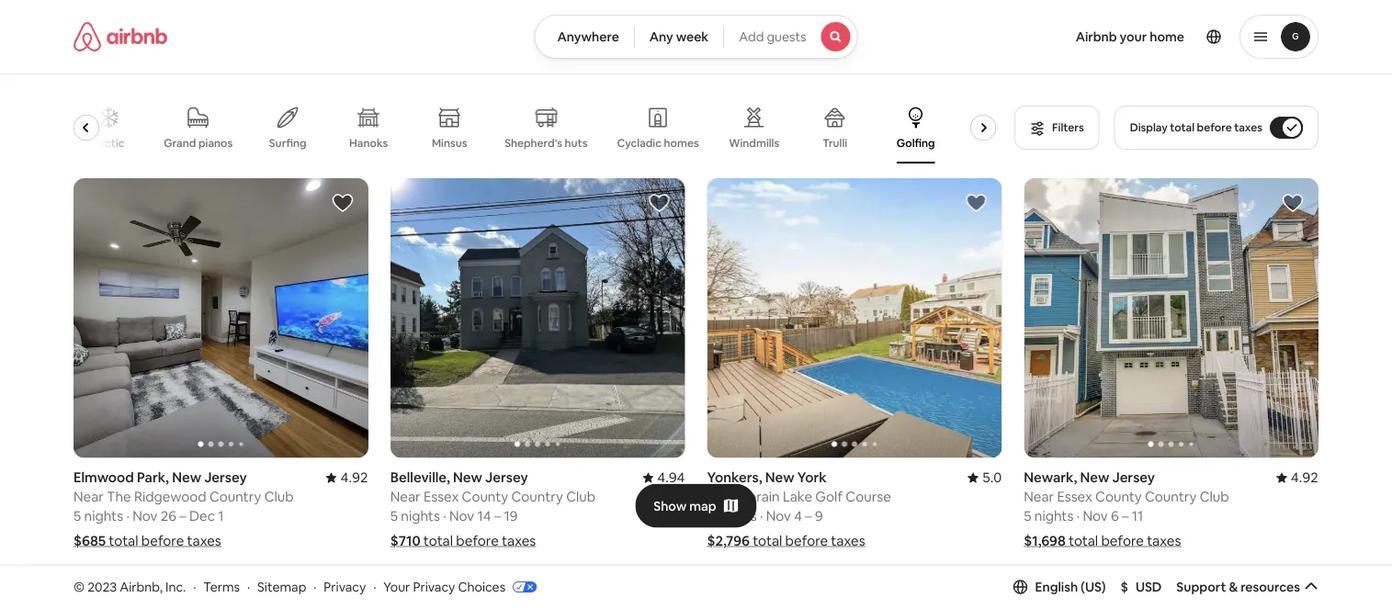 Task type: vqa. For each thing, say whether or not it's contained in the screenshot.


Task type: describe. For each thing, give the bounding box(es) containing it.
filters
[[1053, 120, 1084, 135]]

display total before taxes button
[[1115, 106, 1319, 150]]

display total before taxes
[[1130, 120, 1263, 135]]

– for $710
[[494, 508, 501, 525]]

$1,698
[[1024, 532, 1066, 550]]

5 for $2,796
[[707, 508, 715, 525]]

belleville, new jersey near essex county country club 5 nights · nov 14 – 19 $710 total before taxes
[[390, 469, 596, 550]]

add
[[739, 28, 764, 45]]

windmills
[[729, 136, 780, 150]]

6
[[1111, 508, 1119, 525]]

terms link
[[203, 579, 240, 595]]

group containing shepherd's huts
[[74, 92, 1023, 164]]

show map button
[[635, 484, 757, 528]]

elmwood park, new jersey near the ridgewood country club 5 nights · nov 26 – dec 1 $685 total before taxes
[[74, 469, 294, 550]]

inc.
[[165, 579, 186, 595]]

york
[[798, 469, 827, 487]]

county for 6
[[1096, 488, 1142, 506]]

add to wishlist: elmwood park, new jersey image
[[332, 192, 354, 214]]

©
[[74, 579, 85, 595]]

essex for belleville,
[[424, 488, 459, 506]]

5 for $710
[[390, 508, 398, 525]]

before inside the elmwood park, new jersey near the ridgewood country club 5 nights · nov 26 – dec 1 $685 total before taxes
[[141, 532, 184, 550]]

any week button
[[634, 15, 724, 59]]

airbnb,
[[120, 579, 163, 595]]

park,
[[137, 469, 169, 487]]

huts
[[565, 136, 588, 150]]

19
[[504, 508, 518, 525]]

$2,796
[[707, 532, 750, 550]]

resources
[[1241, 579, 1301, 595]]

before for newark, new jersey near essex county country club 5 nights · nov 6 – 11 $1,698 total before taxes
[[1101, 532, 1144, 550]]

support & resources
[[1177, 579, 1301, 595]]

– for $2,796
[[805, 508, 812, 525]]

4.94
[[657, 469, 685, 487]]

1
[[218, 508, 224, 525]]

airbnb your home
[[1076, 28, 1185, 45]]

taxes inside display total before taxes button
[[1235, 120, 1263, 135]]

choices
[[458, 579, 506, 595]]

yonkers, new york near sprain lake golf course 5 nights · nov 4 – 9 $2,796 total before taxes
[[707, 469, 891, 550]]

your privacy choices link
[[384, 579, 537, 597]]

add guests button
[[724, 15, 858, 59]]

english (us)
[[1035, 579, 1106, 595]]

26
[[161, 508, 176, 525]]

· left 'your'
[[373, 579, 376, 595]]

5.0
[[983, 469, 1002, 487]]

– for $1,698
[[1122, 508, 1129, 525]]

support
[[1177, 579, 1227, 595]]

4.92 for elmwood park, new jersey near the ridgewood country club 5 nights · nov 26 – dec 1 $685 total before taxes
[[341, 469, 368, 487]]

before for yonkers, new york near sprain lake golf course 5 nights · nov 4 – 9 $2,796 total before taxes
[[786, 532, 828, 550]]

club for newark,
[[1200, 488, 1229, 506]]

4.94 out of 5 average rating image
[[643, 469, 685, 487]]

nights inside the elmwood park, new jersey near the ridgewood country club 5 nights · nov 26 – dec 1 $685 total before taxes
[[84, 508, 123, 525]]

taxes for yonkers, new york near sprain lake golf course 5 nights · nov 4 – 9 $2,796 total before taxes
[[831, 532, 865, 550]]

jersey for newark, new jersey near essex county country club 5 nights · nov 6 – 11 $1,698 total before taxes
[[1113, 469, 1155, 487]]

support & resources button
[[1177, 579, 1319, 595]]

golf
[[816, 488, 843, 506]]

· right inc.
[[193, 579, 196, 595]]

nights for $710
[[401, 508, 440, 525]]

country for belleville, new jersey
[[512, 488, 563, 506]]

homes
[[665, 136, 700, 150]]

nov inside the elmwood park, new jersey near the ridgewood country club 5 nights · nov 26 – dec 1 $685 total before taxes
[[133, 508, 158, 525]]

essex for newark,
[[1057, 488, 1093, 506]]

week
[[676, 28, 709, 45]]

hanoks
[[350, 136, 389, 150]]

filters button
[[1015, 106, 1100, 150]]

total inside button
[[1170, 120, 1195, 135]]

elmwood
[[74, 469, 134, 487]]

sprain
[[741, 488, 780, 506]]

terms · sitemap · privacy ·
[[203, 579, 376, 595]]

· left privacy link
[[314, 579, 317, 595]]

shepherd's huts
[[505, 136, 588, 150]]

trulli
[[823, 136, 848, 150]]

2023
[[87, 579, 117, 595]]

new for yonkers,
[[765, 469, 795, 487]]

nov for $1,698
[[1083, 508, 1108, 525]]

jersey inside the elmwood park, new jersey near the ridgewood country club 5 nights · nov 26 – dec 1 $685 total before taxes
[[204, 469, 247, 487]]

dammusi
[[973, 136, 1022, 150]]

before for belleville, new jersey near essex county country club 5 nights · nov 14 – 19 $710 total before taxes
[[456, 532, 499, 550]]

(us)
[[1081, 579, 1106, 595]]

usd
[[1136, 579, 1162, 595]]

show map
[[654, 498, 717, 514]]

grand pianos
[[164, 136, 233, 150]]

5 inside the elmwood park, new jersey near the ridgewood country club 5 nights · nov 26 – dec 1 $685 total before taxes
[[74, 508, 81, 525]]

nights for $1,698
[[1035, 508, 1074, 525]]

4.92 out of 5 average rating image for newark, new jersey near essex county country club 5 nights · nov 6 – 11 $1,698 total before taxes
[[1276, 469, 1319, 487]]

anywhere
[[557, 28, 619, 45]]

· inside yonkers, new york near sprain lake golf course 5 nights · nov 4 – 9 $2,796 total before taxes
[[760, 508, 763, 525]]

4.92 for newark, new jersey near essex county country club 5 nights · nov 6 – 11 $1,698 total before taxes
[[1291, 469, 1319, 487]]



Task type: locate. For each thing, give the bounding box(es) containing it.
nov inside yonkers, new york near sprain lake golf course 5 nights · nov 4 – 9 $2,796 total before taxes
[[766, 508, 791, 525]]

near for newark,
[[1024, 488, 1054, 506]]

show
[[654, 498, 687, 514]]

nights for $2,796
[[718, 508, 757, 525]]

5 inside newark, new jersey near essex county country club 5 nights · nov 6 – 11 $1,698 total before taxes
[[1024, 508, 1032, 525]]

3 new from the left
[[765, 469, 795, 487]]

new inside newark, new jersey near essex county country club 5 nights · nov 6 – 11 $1,698 total before taxes
[[1080, 469, 1110, 487]]

any
[[650, 28, 673, 45]]

jersey up 19 in the left bottom of the page
[[485, 469, 528, 487]]

airbnb
[[1076, 28, 1117, 45]]

course
[[846, 488, 891, 506]]

4 nights from the left
[[1035, 508, 1074, 525]]

total right display
[[1170, 120, 1195, 135]]

5 up $1,698
[[1024, 508, 1032, 525]]

taxes inside yonkers, new york near sprain lake golf course 5 nights · nov 4 – 9 $2,796 total before taxes
[[831, 532, 865, 550]]

nov
[[133, 508, 158, 525], [449, 508, 474, 525], [766, 508, 791, 525], [1083, 508, 1108, 525]]

english
[[1035, 579, 1078, 595]]

display
[[1130, 120, 1168, 135]]

your privacy choices
[[384, 579, 506, 595]]

nov for $2,796
[[766, 508, 791, 525]]

0 horizontal spatial jersey
[[204, 469, 247, 487]]

2 club from the left
[[566, 488, 596, 506]]

before down 4
[[786, 532, 828, 550]]

1 essex from the left
[[424, 488, 459, 506]]

1 horizontal spatial 4.92
[[1291, 469, 1319, 487]]

new inside belleville, new jersey near essex county country club 5 nights · nov 14 – 19 $710 total before taxes
[[453, 469, 482, 487]]

nov inside newark, new jersey near essex county country club 5 nights · nov 6 – 11 $1,698 total before taxes
[[1083, 508, 1108, 525]]

1 nights from the left
[[84, 508, 123, 525]]

guests
[[767, 28, 807, 45]]

1 privacy from the left
[[324, 579, 366, 595]]

the
[[107, 488, 131, 506]]

4 nov from the left
[[1083, 508, 1108, 525]]

4.92 out of 5 average rating image
[[326, 469, 368, 487], [1276, 469, 1319, 487]]

2 essex from the left
[[1057, 488, 1093, 506]]

before inside belleville, new jersey near essex county country club 5 nights · nov 14 – 19 $710 total before taxes
[[456, 532, 499, 550]]

jersey up 11
[[1113, 469, 1155, 487]]

none search field containing anywhere
[[534, 15, 858, 59]]

add guests
[[739, 28, 807, 45]]

· right terms
[[247, 579, 250, 595]]

county for 14
[[462, 488, 508, 506]]

dec
[[189, 508, 215, 525]]

country inside the elmwood park, new jersey near the ridgewood country club 5 nights · nov 26 – dec 1 $685 total before taxes
[[210, 488, 261, 506]]

None search field
[[534, 15, 858, 59]]

county up 14
[[462, 488, 508, 506]]

club for belleville,
[[566, 488, 596, 506]]

group
[[74, 92, 1023, 164], [74, 178, 368, 458], [390, 178, 685, 458], [707, 178, 1002, 458], [1024, 178, 1319, 458], [74, 587, 368, 609], [390, 587, 685, 609], [707, 587, 1002, 609], [707, 587, 1002, 609], [1024, 587, 1319, 609]]

$710
[[390, 532, 421, 550]]

total inside newark, new jersey near essex county country club 5 nights · nov 6 – 11 $1,698 total before taxes
[[1069, 532, 1098, 550]]

nov left "6" on the right of page
[[1083, 508, 1108, 525]]

– inside the elmwood park, new jersey near the ridgewood country club 5 nights · nov 26 – dec 1 $685 total before taxes
[[179, 508, 186, 525]]

3 nov from the left
[[766, 508, 791, 525]]

total right $710
[[424, 532, 453, 550]]

taxes
[[1235, 120, 1263, 135], [187, 532, 221, 550], [502, 532, 536, 550], [831, 532, 865, 550], [1147, 532, 1181, 550]]

nov left 4
[[766, 508, 791, 525]]

0 horizontal spatial essex
[[424, 488, 459, 506]]

2 near from the left
[[390, 488, 421, 506]]

jersey inside newark, new jersey near essex county country club 5 nights · nov 6 – 11 $1,698 total before taxes
[[1113, 469, 1155, 487]]

4 – from the left
[[1122, 508, 1129, 525]]

grand
[[164, 136, 197, 150]]

near down newark,
[[1024, 488, 1054, 506]]

nov left 26
[[133, 508, 158, 525]]

essex inside newark, new jersey near essex county country club 5 nights · nov 6 – 11 $1,698 total before taxes
[[1057, 488, 1093, 506]]

5 up $2,796 at the bottom right of the page
[[707, 508, 715, 525]]

jersey for belleville, new jersey near essex county country club 5 nights · nov 14 – 19 $710 total before taxes
[[485, 469, 528, 487]]

near
[[74, 488, 104, 506], [390, 488, 421, 506], [707, 488, 738, 506], [1024, 488, 1054, 506]]

country inside newark, new jersey near essex county country club 5 nights · nov 6 – 11 $1,698 total before taxes
[[1145, 488, 1197, 506]]

essex
[[424, 488, 459, 506], [1057, 488, 1093, 506]]

0 horizontal spatial 4.92
[[341, 469, 368, 487]]

nov for $710
[[449, 508, 474, 525]]

near for belleville,
[[390, 488, 421, 506]]

total right "$685" in the left of the page
[[109, 532, 138, 550]]

nights up $2,796 at the bottom right of the page
[[718, 508, 757, 525]]

11
[[1132, 508, 1144, 525]]

1 horizontal spatial country
[[512, 488, 563, 506]]

arctic
[[93, 136, 125, 150]]

· left 14
[[443, 508, 446, 525]]

2 privacy from the left
[[413, 579, 455, 595]]

taxes for newark, new jersey near essex county country club 5 nights · nov 6 – 11 $1,698 total before taxes
[[1147, 532, 1181, 550]]

before right display
[[1197, 120, 1232, 135]]

3 – from the left
[[805, 508, 812, 525]]

taxes inside newark, new jersey near essex county country club 5 nights · nov 6 – 11 $1,698 total before taxes
[[1147, 532, 1181, 550]]

your
[[1120, 28, 1147, 45]]

5 for $1,698
[[1024, 508, 1032, 525]]

1 county from the left
[[462, 488, 508, 506]]

club up "sitemap"
[[264, 488, 294, 506]]

new
[[172, 469, 201, 487], [453, 469, 482, 487], [765, 469, 795, 487], [1080, 469, 1110, 487]]

club left show
[[566, 488, 596, 506]]

shepherd's
[[505, 136, 563, 150]]

new inside yonkers, new york near sprain lake golf course 5 nights · nov 4 – 9 $2,796 total before taxes
[[765, 469, 795, 487]]

9
[[815, 508, 823, 525]]

nights inside yonkers, new york near sprain lake golf course 5 nights · nov 4 – 9 $2,796 total before taxes
[[718, 508, 757, 525]]

– inside belleville, new jersey near essex county country club 5 nights · nov 14 – 19 $710 total before taxes
[[494, 508, 501, 525]]

total inside yonkers, new york near sprain lake golf course 5 nights · nov 4 – 9 $2,796 total before taxes
[[753, 532, 782, 550]]

taxes for belleville, new jersey near essex county country club 5 nights · nov 14 – 19 $710 total before taxes
[[502, 532, 536, 550]]

$ usd
[[1121, 579, 1162, 595]]

pianos
[[199, 136, 233, 150]]

· down sprain
[[760, 508, 763, 525]]

– inside yonkers, new york near sprain lake golf course 5 nights · nov 4 – 9 $2,796 total before taxes
[[805, 508, 812, 525]]

2 new from the left
[[453, 469, 482, 487]]

© 2023 airbnb, inc. ·
[[74, 579, 196, 595]]

4 near from the left
[[1024, 488, 1054, 506]]

near down elmwood
[[74, 488, 104, 506]]

· inside belleville, new jersey near essex county country club 5 nights · nov 14 – 19 $710 total before taxes
[[443, 508, 446, 525]]

ridgewood
[[134, 488, 207, 506]]

1 jersey from the left
[[204, 469, 247, 487]]

club up "support"
[[1200, 488, 1229, 506]]

club inside the elmwood park, new jersey near the ridgewood country club 5 nights · nov 26 – dec 1 $685 total before taxes
[[264, 488, 294, 506]]

map
[[690, 498, 717, 514]]

nov inside belleville, new jersey near essex county country club 5 nights · nov 14 – 19 $710 total before taxes
[[449, 508, 474, 525]]

anywhere button
[[534, 15, 635, 59]]

your
[[384, 579, 410, 595]]

1 country from the left
[[210, 488, 261, 506]]

before
[[1197, 120, 1232, 135], [141, 532, 184, 550], [456, 532, 499, 550], [786, 532, 828, 550], [1101, 532, 1144, 550]]

privacy
[[324, 579, 366, 595], [413, 579, 455, 595]]

2 country from the left
[[512, 488, 563, 506]]

– left 19 in the left bottom of the page
[[494, 508, 501, 525]]

4 new from the left
[[1080, 469, 1110, 487]]

taxes inside belleville, new jersey near essex county country club 5 nights · nov 14 – 19 $710 total before taxes
[[502, 532, 536, 550]]

· inside the elmwood park, new jersey near the ridgewood country club 5 nights · nov 26 – dec 1 $685 total before taxes
[[126, 508, 129, 525]]

new right newark,
[[1080, 469, 1110, 487]]

club
[[264, 488, 294, 506], [566, 488, 596, 506], [1200, 488, 1229, 506]]

$685
[[74, 532, 106, 550]]

1 4.92 from the left
[[341, 469, 368, 487]]

cycladic
[[618, 136, 662, 150]]

· inside newark, new jersey near essex county country club 5 nights · nov 6 – 11 $1,698 total before taxes
[[1077, 508, 1080, 525]]

– right 26
[[179, 508, 186, 525]]

before down 14
[[456, 532, 499, 550]]

1 club from the left
[[264, 488, 294, 506]]

profile element
[[880, 0, 1319, 74]]

golfing
[[897, 136, 936, 150]]

taxes inside the elmwood park, new jersey near the ridgewood country club 5 nights · nov 26 – dec 1 $685 total before taxes
[[187, 532, 221, 550]]

total inside belleville, new jersey near essex county country club 5 nights · nov 14 – 19 $710 total before taxes
[[424, 532, 453, 550]]

privacy right 'your'
[[413, 579, 455, 595]]

1 horizontal spatial club
[[566, 488, 596, 506]]

total for yonkers, new york near sprain lake golf course 5 nights · nov 4 – 9 $2,796 total before taxes
[[753, 532, 782, 550]]

before down 26
[[141, 532, 184, 550]]

near down yonkers,
[[707, 488, 738, 506]]

1 4.92 out of 5 average rating image from the left
[[326, 469, 368, 487]]

3 near from the left
[[707, 488, 738, 506]]

near down belleville,
[[390, 488, 421, 506]]

before down "6" on the right of page
[[1101, 532, 1144, 550]]

sitemap
[[257, 579, 306, 595]]

– inside newark, new jersey near essex county country club 5 nights · nov 6 – 11 $1,698 total before taxes
[[1122, 508, 1129, 525]]

before inside button
[[1197, 120, 1232, 135]]

3 country from the left
[[1145, 488, 1197, 506]]

total inside the elmwood park, new jersey near the ridgewood country club 5 nights · nov 26 – dec 1 $685 total before taxes
[[109, 532, 138, 550]]

1 new from the left
[[172, 469, 201, 487]]

country inside belleville, new jersey near essex county country club 5 nights · nov 14 – 19 $710 total before taxes
[[512, 488, 563, 506]]

0 horizontal spatial club
[[264, 488, 294, 506]]

total right $2,796 at the bottom right of the page
[[753, 532, 782, 550]]

2 jersey from the left
[[485, 469, 528, 487]]

jersey inside belleville, new jersey near essex county country club 5 nights · nov 14 – 19 $710 total before taxes
[[485, 469, 528, 487]]

before inside yonkers, new york near sprain lake golf course 5 nights · nov 4 – 9 $2,796 total before taxes
[[786, 532, 828, 550]]

near inside yonkers, new york near sprain lake golf course 5 nights · nov 4 – 9 $2,796 total before taxes
[[707, 488, 738, 506]]

2 4.92 out of 5 average rating image from the left
[[1276, 469, 1319, 487]]

add to wishlist: yonkers, new york image
[[965, 192, 987, 214]]

near inside belleville, new jersey near essex county country club 5 nights · nov 14 – 19 $710 total before taxes
[[390, 488, 421, 506]]

2 horizontal spatial country
[[1145, 488, 1197, 506]]

14
[[477, 508, 491, 525]]

near for yonkers,
[[707, 488, 738, 506]]

belleville,
[[390, 469, 450, 487]]

jersey up 1
[[204, 469, 247, 487]]

surfing
[[270, 136, 307, 150]]

0 horizontal spatial country
[[210, 488, 261, 506]]

home
[[1150, 28, 1185, 45]]

1 – from the left
[[179, 508, 186, 525]]

cycladic homes
[[618, 136, 700, 150]]

nights up $710
[[401, 508, 440, 525]]

nights down the the
[[84, 508, 123, 525]]

1 near from the left
[[74, 488, 104, 506]]

1 horizontal spatial privacy
[[413, 579, 455, 595]]

airbnb your home link
[[1065, 17, 1196, 56]]

privacy left 'your'
[[324, 579, 366, 595]]

· left "6" on the right of page
[[1077, 508, 1080, 525]]

new for belleville,
[[453, 469, 482, 487]]

1 horizontal spatial jersey
[[485, 469, 528, 487]]

0 horizontal spatial privacy
[[324, 579, 366, 595]]

– right "6" on the right of page
[[1122, 508, 1129, 525]]

0 horizontal spatial county
[[462, 488, 508, 506]]

2 nov from the left
[[449, 508, 474, 525]]

near inside newark, new jersey near essex county country club 5 nights · nov 6 – 11 $1,698 total before taxes
[[1024, 488, 1054, 506]]

4 5 from the left
[[1024, 508, 1032, 525]]

newark,
[[1024, 469, 1077, 487]]

yonkers,
[[707, 469, 762, 487]]

3 club from the left
[[1200, 488, 1229, 506]]

county
[[462, 488, 508, 506], [1096, 488, 1142, 506]]

4.92
[[341, 469, 368, 487], [1291, 469, 1319, 487]]

4.92 out of 5 average rating image for elmwood park, new jersey near the ridgewood country club 5 nights · nov 26 – dec 1 $685 total before taxes
[[326, 469, 368, 487]]

2 county from the left
[[1096, 488, 1142, 506]]

nights inside newark, new jersey near essex county country club 5 nights · nov 6 – 11 $1,698 total before taxes
[[1035, 508, 1074, 525]]

1 horizontal spatial 4.92 out of 5 average rating image
[[1276, 469, 1319, 487]]

add to wishlist: newark, new jersey image
[[1282, 192, 1304, 214]]

county inside newark, new jersey near essex county country club 5 nights · nov 6 – 11 $1,698 total before taxes
[[1096, 488, 1142, 506]]

5 up $710
[[390, 508, 398, 525]]

essex inside belleville, new jersey near essex county country club 5 nights · nov 14 – 19 $710 total before taxes
[[424, 488, 459, 506]]

3 5 from the left
[[707, 508, 715, 525]]

1 5 from the left
[[74, 508, 81, 525]]

nov left 14
[[449, 508, 474, 525]]

new for newark,
[[1080, 469, 1110, 487]]

newark, new jersey near essex county country club 5 nights · nov 6 – 11 $1,698 total before taxes
[[1024, 469, 1229, 550]]

$
[[1121, 579, 1129, 595]]

1 horizontal spatial county
[[1096, 488, 1142, 506]]

5
[[74, 508, 81, 525], [390, 508, 398, 525], [707, 508, 715, 525], [1024, 508, 1032, 525]]

1 horizontal spatial essex
[[1057, 488, 1093, 506]]

5 inside belleville, new jersey near essex county country club 5 nights · nov 14 – 19 $710 total before taxes
[[390, 508, 398, 525]]

lake
[[783, 488, 813, 506]]

privacy link
[[324, 579, 366, 595]]

total right $1,698
[[1069, 532, 1098, 550]]

any week
[[650, 28, 709, 45]]

new up the lake
[[765, 469, 795, 487]]

0 horizontal spatial 4.92 out of 5 average rating image
[[326, 469, 368, 487]]

essex down newark,
[[1057, 488, 1093, 506]]

3 nights from the left
[[718, 508, 757, 525]]

– left 9
[[805, 508, 812, 525]]

new up 14
[[453, 469, 482, 487]]

county up "6" on the right of page
[[1096, 488, 1142, 506]]

essex down belleville,
[[424, 488, 459, 506]]

near inside the elmwood park, new jersey near the ridgewood country club 5 nights · nov 26 – dec 1 $685 total before taxes
[[74, 488, 104, 506]]

terms
[[203, 579, 240, 595]]

4
[[794, 508, 802, 525]]

2 – from the left
[[494, 508, 501, 525]]

total for newark, new jersey near essex county country club 5 nights · nov 6 – 11 $1,698 total before taxes
[[1069, 532, 1098, 550]]

minsus
[[432, 136, 468, 150]]

2 nights from the left
[[401, 508, 440, 525]]

english (us) button
[[1013, 579, 1106, 595]]

5.0 out of 5 average rating image
[[968, 469, 1002, 487]]

3 jersey from the left
[[1113, 469, 1155, 487]]

2 5 from the left
[[390, 508, 398, 525]]

country for newark, new jersey
[[1145, 488, 1197, 506]]

country
[[210, 488, 261, 506], [512, 488, 563, 506], [1145, 488, 1197, 506]]

5 inside yonkers, new york near sprain lake golf course 5 nights · nov 4 – 9 $2,796 total before taxes
[[707, 508, 715, 525]]

before inside newark, new jersey near essex county country club 5 nights · nov 6 – 11 $1,698 total before taxes
[[1101, 532, 1144, 550]]

2 4.92 from the left
[[1291, 469, 1319, 487]]

club inside belleville, new jersey near essex county country club 5 nights · nov 14 – 19 $710 total before taxes
[[566, 488, 596, 506]]

2 horizontal spatial club
[[1200, 488, 1229, 506]]

5 up "$685" in the left of the page
[[74, 508, 81, 525]]

jersey
[[204, 469, 247, 487], [485, 469, 528, 487], [1113, 469, 1155, 487]]

nights up $1,698
[[1035, 508, 1074, 525]]

new up ridgewood
[[172, 469, 201, 487]]

total for belleville, new jersey near essex county country club 5 nights · nov 14 – 19 $710 total before taxes
[[424, 532, 453, 550]]

new inside the elmwood park, new jersey near the ridgewood country club 5 nights · nov 26 – dec 1 $685 total before taxes
[[172, 469, 201, 487]]

add to wishlist: belleville, new jersey image
[[648, 192, 671, 214]]

club inside newark, new jersey near essex county country club 5 nights · nov 6 – 11 $1,698 total before taxes
[[1200, 488, 1229, 506]]

2 horizontal spatial jersey
[[1113, 469, 1155, 487]]

nights inside belleville, new jersey near essex county country club 5 nights · nov 14 – 19 $710 total before taxes
[[401, 508, 440, 525]]

county inside belleville, new jersey near essex county country club 5 nights · nov 14 – 19 $710 total before taxes
[[462, 488, 508, 506]]

1 nov from the left
[[133, 508, 158, 525]]

&
[[1229, 579, 1238, 595]]

· down the the
[[126, 508, 129, 525]]

sitemap link
[[257, 579, 306, 595]]



